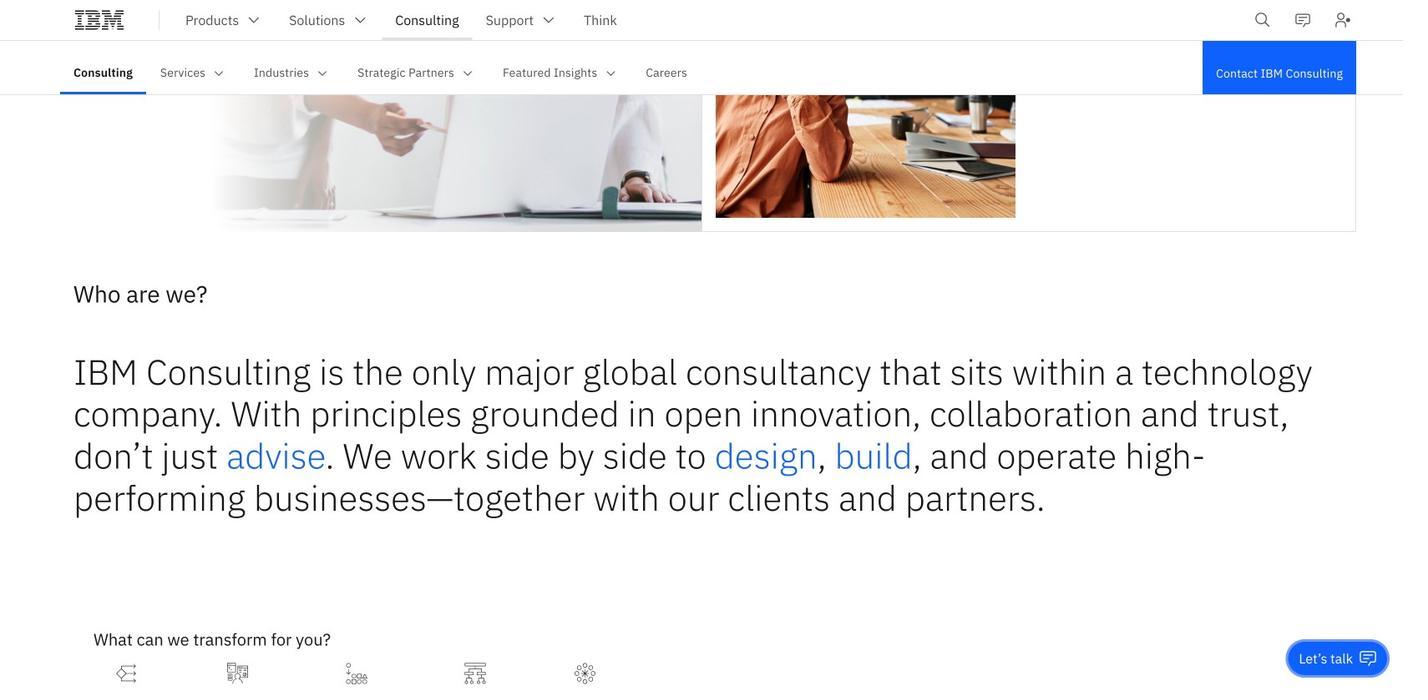 Task type: describe. For each thing, give the bounding box(es) containing it.
let's talk element
[[1299, 650, 1353, 668]]



Task type: vqa. For each thing, say whether or not it's contained in the screenshot.
Let's talk ELEMENT at the bottom of the page
yes



